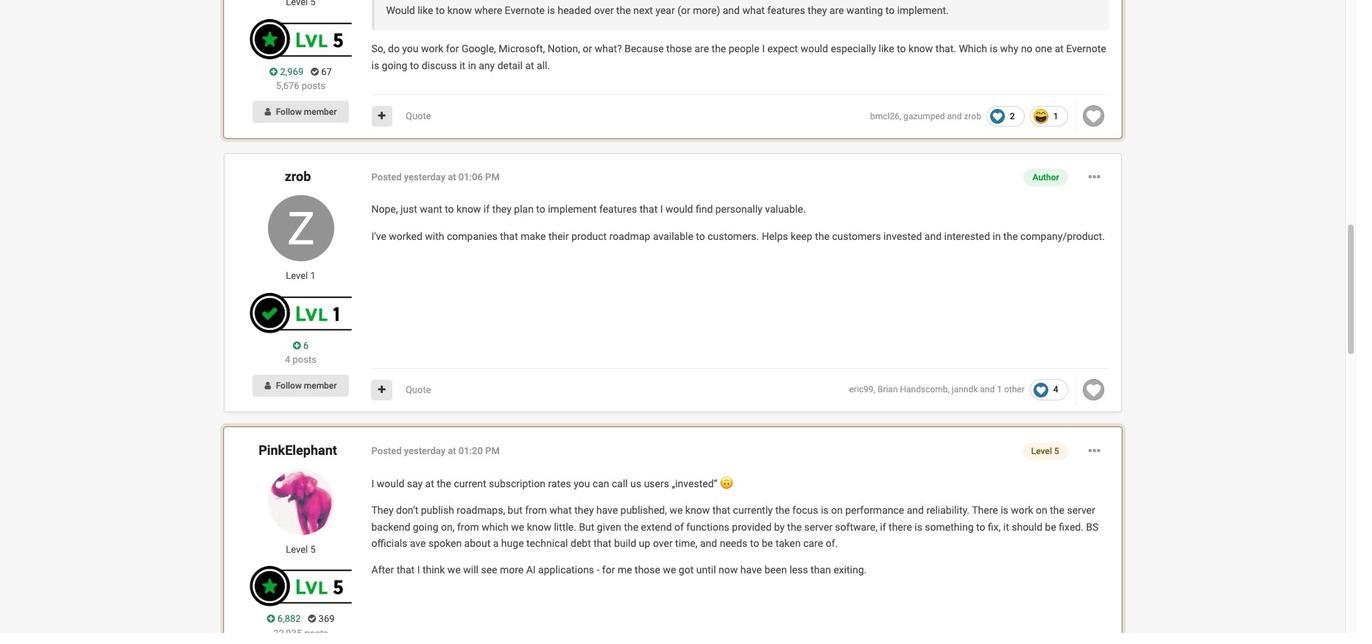 Task type: locate. For each thing, give the bounding box(es) containing it.
current
[[454, 478, 487, 490]]

zrob left 2 link at the top
[[965, 111, 982, 121]]

like image right 1 link
[[1084, 106, 1105, 127]]

1 horizontal spatial what
[[743, 4, 765, 16]]

1 vertical spatial those
[[635, 565, 661, 576]]

work up should
[[1012, 505, 1034, 517]]

1 horizontal spatial 5
[[1055, 446, 1060, 457]]

follow member for user image
[[276, 381, 337, 391]]

0 horizontal spatial ,
[[874, 385, 876, 395]]

quote link for you
[[406, 111, 431, 122]]

1 yesterday from the top
[[404, 172, 446, 183]]

on
[[832, 505, 843, 517], [1037, 505, 1048, 517]]

0 horizontal spatial in
[[468, 60, 476, 71]]

0 horizontal spatial plus circle image
[[267, 615, 275, 624]]

think
[[423, 565, 445, 576]]

0 vertical spatial quote
[[406, 111, 431, 122]]

2 more options... image from the top
[[1089, 443, 1101, 460]]

they left plan
[[492, 203, 512, 215]]

0 vertical spatial 4
[[285, 354, 291, 366]]

would
[[386, 4, 415, 16]]

users
[[644, 478, 670, 490]]

-
[[597, 565, 600, 576]]

user image
[[265, 108, 271, 116]]

1 horizontal spatial going
[[413, 521, 439, 533]]

1 vertical spatial going
[[413, 521, 439, 533]]

quote
[[406, 111, 431, 122], [406, 384, 431, 395]]

1 vertical spatial follow member
[[276, 381, 337, 391]]

features up expect
[[768, 4, 806, 16]]

features up roadmap
[[600, 203, 637, 215]]

follow member link
[[253, 101, 349, 123], [253, 375, 349, 397]]

posts
[[302, 81, 326, 92], [293, 354, 317, 366]]

4 for 4 posts
[[285, 354, 291, 366]]

plus circle image left 369 link
[[267, 615, 275, 624]]

where
[[475, 4, 503, 16]]

2 yesterday from the top
[[404, 446, 446, 457]]

what up people
[[743, 4, 765, 16]]

have
[[597, 505, 618, 517], [741, 565, 762, 576]]

(or
[[678, 4, 691, 16]]

that up roadmap
[[640, 203, 658, 215]]

roadmap
[[610, 230, 651, 242]]

2 follow member link from the top
[[253, 375, 349, 397]]

they
[[372, 505, 394, 517]]

posted yesterday at 01:20  pm
[[372, 446, 500, 457]]

1 vertical spatial member
[[304, 381, 337, 391]]

what
[[743, 4, 765, 16], [550, 505, 572, 517]]

software,
[[836, 521, 878, 533]]

0 vertical spatial zrob
[[965, 111, 982, 121]]

the left current at bottom left
[[437, 478, 452, 490]]

which
[[482, 521, 509, 533]]

0 vertical spatial going
[[382, 60, 408, 71]]

0 vertical spatial you
[[402, 43, 419, 55]]

1 pm from the top
[[485, 172, 500, 183]]

1 horizontal spatial would
[[666, 203, 694, 215]]

0 vertical spatial it
[[460, 60, 466, 71]]

plus circle image inside 6,882 link
[[267, 615, 275, 624]]

0 vertical spatial those
[[667, 43, 692, 55]]

performance
[[846, 505, 905, 517]]

work inside they don't publish roadmaps, but from what they have published, we know that currently the focus is on performance and reliability. there is work on the server backend going on, from which we know little. but given the extend of functions provided by the server software, if there is something to fix, it should be fixed. bs officials ave spoken about a huge technical debt that build up over time, and needs to be taken care of.
[[1012, 505, 1034, 517]]

level
[[286, 270, 308, 281], [1032, 446, 1053, 457], [286, 544, 308, 555]]

1 vertical spatial multiquote image
[[378, 385, 386, 395]]

1 multiquote image from the top
[[378, 111, 386, 121]]

1 horizontal spatial have
[[741, 565, 762, 576]]

for
[[446, 43, 459, 55], [602, 565, 615, 576]]

evernote right where
[[505, 4, 545, 16]]

0 vertical spatial multiquote image
[[378, 111, 386, 121]]

2 horizontal spatial they
[[808, 4, 827, 16]]

people
[[729, 43, 760, 55]]

know inside so, do you work for google, microsoft, notion, or what? because those are the people i expect would especially like to know that. which is why no one at evernote is going to discuss it in any detail at all.
[[909, 43, 934, 55]]

2 vertical spatial would
[[377, 478, 405, 490]]

follow member for user icon on the left
[[276, 107, 337, 117]]

notion,
[[548, 43, 581, 55]]

1 horizontal spatial from
[[525, 505, 547, 517]]

that left make
[[500, 230, 518, 242]]

follow member down 5,676 posts on the left of page
[[276, 107, 337, 117]]

1 vertical spatial are
[[695, 43, 709, 55]]

at right one at right
[[1055, 43, 1064, 55]]

0 vertical spatial posts
[[302, 81, 326, 92]]

their
[[549, 230, 569, 242]]

2 pm from the top
[[485, 446, 500, 457]]

0 horizontal spatial have
[[597, 505, 618, 517]]

now
[[719, 565, 738, 576]]

handscomb
[[901, 385, 948, 395]]

to down implement. at the right of page
[[897, 43, 906, 55]]

level down pinkelephant image
[[286, 544, 308, 555]]

1 vertical spatial work
[[1012, 505, 1034, 517]]

1 vertical spatial 4
[[1054, 385, 1059, 395]]

janndk link
[[952, 385, 979, 395]]

, left brian
[[874, 385, 876, 395]]

those right because at the top left
[[667, 43, 692, 55]]

personally
[[716, 203, 763, 215]]

0 vertical spatial server
[[1068, 505, 1096, 517]]

check circle image inside 67 link
[[311, 67, 319, 77]]

quote link up posted yesterday at 01:20  pm on the bottom
[[406, 384, 431, 395]]

0 vertical spatial features
[[768, 4, 806, 16]]

1 horizontal spatial features
[[768, 4, 806, 16]]

going inside they don't publish roadmaps, but from what they have published, we know that currently the focus is on performance and reliability. there is work on the server backend going on, from which we know little. but given the extend of functions provided by the server software, if there is something to fix, it should be fixed. bs officials ave spoken about a huge technical debt that build up over time, and needs to be taken care of.
[[413, 521, 439, 533]]

and
[[723, 4, 740, 16], [948, 111, 962, 121], [925, 230, 942, 242], [981, 385, 995, 395], [907, 505, 924, 517], [701, 538, 718, 550]]

on,
[[441, 521, 455, 533]]

have right now
[[741, 565, 762, 576]]

1 vertical spatial level
[[1032, 446, 1053, 457]]

pm for 🙃
[[485, 446, 500, 457]]

at left "01:06"
[[448, 172, 456, 183]]

0 vertical spatial work
[[421, 43, 444, 55]]

0 vertical spatial member
[[304, 107, 337, 117]]

the left next
[[617, 4, 631, 16]]

1 vertical spatial over
[[653, 538, 673, 550]]

, left janndk link
[[948, 385, 950, 395]]

1 horizontal spatial work
[[1012, 505, 1034, 517]]

something
[[925, 521, 974, 533]]

be left taken
[[762, 538, 773, 550]]

1 right haha icon
[[1054, 111, 1059, 121]]

level 5 down pinkelephant image
[[286, 544, 316, 555]]

so, do you work for google, microsoft, notion, or what? because those are the people i expect would especially like to know that. which is why no one at evernote is going to discuss it in any detail at all.
[[372, 43, 1107, 71]]

2 posted from the top
[[372, 446, 402, 457]]

2 member from the top
[[304, 381, 337, 391]]

yesterday up the want
[[404, 172, 446, 183]]

0 horizontal spatial those
[[635, 565, 661, 576]]

are left wanting at the top right of page
[[830, 4, 844, 16]]

plus circle image for 6,882
[[267, 615, 275, 624]]

5 down 4 link
[[1055, 446, 1060, 457]]

1 left other
[[998, 385, 1003, 395]]

me
[[618, 565, 632, 576]]

one
[[1036, 43, 1053, 55]]

care
[[804, 538, 824, 550]]

member
[[304, 107, 337, 117], [304, 381, 337, 391]]

like image
[[1084, 106, 1105, 127], [991, 109, 1005, 124], [1084, 379, 1105, 401]]

1 quote from the top
[[406, 111, 431, 122]]

ave
[[410, 538, 426, 550]]

that
[[640, 203, 658, 215], [500, 230, 518, 242], [713, 505, 731, 517], [594, 538, 612, 550], [397, 565, 415, 576]]

0 horizontal spatial work
[[421, 43, 444, 55]]

like image
[[1034, 383, 1049, 398]]

2,969 link
[[270, 65, 304, 79]]

after
[[372, 565, 394, 576]]

backend
[[372, 521, 411, 533]]

if up the 'companies'
[[484, 203, 490, 215]]

1 vertical spatial like
[[879, 43, 895, 55]]

evernote right one at right
[[1067, 43, 1107, 55]]

to left discuss
[[410, 60, 419, 71]]

would left find
[[666, 203, 694, 215]]

it right fix,
[[1004, 521, 1010, 533]]

other
[[1005, 385, 1025, 395]]

2 quote link from the top
[[406, 384, 431, 395]]

check circle image
[[311, 67, 319, 77], [308, 615, 316, 624]]

1 vertical spatial it
[[1004, 521, 1010, 533]]

posts down 6
[[293, 354, 317, 366]]

0 vertical spatial have
[[597, 505, 618, 517]]

1 vertical spatial level 5
[[286, 544, 316, 555]]

the up fixed.
[[1051, 505, 1065, 517]]

like image for so, do you work for google, microsoft, notion, or what? because those are the people i expect would especially like to know that. which is why no one at evernote is going to discuss it in any detail at all.
[[1084, 106, 1105, 127]]

2 multiquote image from the top
[[378, 385, 386, 395]]

0 vertical spatial check circle image
[[311, 67, 319, 77]]

2 quote from the top
[[406, 384, 431, 395]]

2 follow member from the top
[[276, 381, 337, 391]]

1 vertical spatial in
[[993, 230, 1001, 242]]

0 vertical spatial follow
[[276, 107, 302, 117]]

pm
[[485, 172, 500, 183], [485, 446, 500, 457]]

on up should
[[1037, 505, 1048, 517]]

we up of
[[670, 505, 683, 517]]

plus circle image
[[293, 341, 301, 350], [267, 615, 275, 624]]

detail
[[498, 60, 523, 71]]

1 vertical spatial have
[[741, 565, 762, 576]]

67
[[319, 66, 332, 77]]

posted up "they"
[[372, 446, 402, 457]]

0 vertical spatial over
[[594, 4, 614, 16]]

1 quote link from the top
[[406, 111, 431, 122]]

check circle image inside 369 link
[[308, 615, 316, 624]]

0 horizontal spatial zrob
[[285, 169, 311, 184]]

at
[[1055, 43, 1064, 55], [526, 60, 535, 71], [448, 172, 456, 183], [448, 446, 456, 457], [425, 478, 434, 490]]

janndk
[[952, 385, 979, 395]]

over inside they don't publish roadmaps, but from what they have published, we know that currently the focus is on performance and reliability. there is work on the server backend going on, from which we know little. but given the extend of functions provided by the server software, if there is something to fix, it should be fixed. bs officials ave spoken about a huge technical debt that build up over time, and needs to be taken care of.
[[653, 538, 673, 550]]

from up about
[[457, 521, 479, 533]]

functions
[[687, 521, 730, 533]]

us
[[631, 478, 642, 490]]

0 horizontal spatial evernote
[[505, 4, 545, 16]]

going up ave
[[413, 521, 439, 533]]

1 vertical spatial for
[[602, 565, 615, 576]]

bmcl26
[[871, 111, 900, 121]]

plus circle image inside 6 link
[[293, 341, 301, 350]]

at inside i would say at the current subscription rates you can call us users „invested" 🙃
[[425, 478, 434, 490]]

and right invested
[[925, 230, 942, 242]]

1 horizontal spatial those
[[667, 43, 692, 55]]

fixed.
[[1060, 521, 1084, 533]]

level down like icon
[[1032, 446, 1053, 457]]

of.
[[826, 538, 838, 550]]

1 vertical spatial evernote
[[1067, 43, 1107, 55]]

you inside so, do you work for google, microsoft, notion, or what? because those are the people i expect would especially like to know that. which is why no one at evernote is going to discuss it in any detail at all.
[[402, 43, 419, 55]]

0 vertical spatial for
[[446, 43, 459, 55]]

in
[[468, 60, 476, 71], [993, 230, 1001, 242]]

plus circle image
[[270, 67, 278, 77]]

what inside they don't publish roadmaps, but from what they have published, we know that currently the focus is on performance and reliability. there is work on the server backend going on, from which we know little. but given the extend of functions provided by the server software, if there is something to fix, it should be fixed. bs officials ave spoken about a huge technical debt that build up over time, and needs to be taken care of.
[[550, 505, 572, 517]]

1 vertical spatial follow
[[276, 381, 302, 391]]

see
[[481, 565, 498, 576]]

have up given
[[597, 505, 618, 517]]

over down extend
[[653, 538, 673, 550]]

more options... image
[[1089, 169, 1101, 186], [1089, 443, 1101, 460]]

1 member from the top
[[304, 107, 337, 117]]

1 down zrob image
[[310, 270, 316, 281]]

,
[[900, 111, 902, 121], [874, 385, 876, 395], [948, 385, 950, 395]]

🙃
[[720, 474, 734, 491]]

is
[[548, 4, 555, 16], [990, 43, 998, 55], [372, 60, 379, 71], [821, 505, 829, 517], [1001, 505, 1009, 517], [915, 521, 923, 533]]

over right headed
[[594, 4, 614, 16]]

2 vertical spatial 1
[[998, 385, 1003, 395]]

2 vertical spatial they
[[575, 505, 594, 517]]

if left there
[[881, 521, 887, 533]]

quote down discuss
[[406, 111, 431, 122]]

0 vertical spatial if
[[484, 203, 490, 215]]

like inside so, do you work for google, microsoft, notion, or what? because those are the people i expect would especially like to know that. which is why no one at evernote is going to discuss it in any detail at all.
[[879, 43, 895, 55]]

going down do
[[382, 60, 408, 71]]

1 horizontal spatial on
[[1037, 505, 1048, 517]]

is right the focus at the bottom right of page
[[821, 505, 829, 517]]

that up functions
[[713, 505, 731, 517]]

at left 01:20
[[448, 446, 456, 457]]

quote up posted yesterday at 01:20  pm on the bottom
[[406, 384, 431, 395]]

0 vertical spatial quote link
[[406, 111, 431, 122]]

1 horizontal spatial in
[[993, 230, 1001, 242]]

follow member link down 4 posts
[[253, 375, 349, 397]]

know up technical
[[527, 521, 552, 533]]

reliability.
[[927, 505, 970, 517]]

it right discuss
[[460, 60, 466, 71]]

to down find
[[696, 230, 705, 242]]

1 follow from the top
[[276, 107, 302, 117]]

at right say at bottom
[[425, 478, 434, 490]]

published,
[[621, 505, 667, 517]]

0 vertical spatial follow member
[[276, 107, 337, 117]]

the up by
[[776, 505, 790, 517]]

it inside they don't publish roadmaps, but from what they have published, we know that currently the focus is on performance and reliability. there is work on the server backend going on, from which we know little. but given the extend of functions provided by the server software, if there is something to fix, it should be fixed. bs officials ave spoken about a huge technical debt that build up over time, and needs to be taken care of.
[[1004, 521, 1010, 533]]

posted for 🙃
[[372, 446, 402, 457]]

1 vertical spatial quote link
[[406, 384, 431, 395]]

implement
[[548, 203, 597, 215]]

brian
[[878, 385, 898, 395]]

posts down 67 link
[[302, 81, 326, 92]]

and down functions
[[701, 538, 718, 550]]

be left fixed.
[[1046, 521, 1057, 533]]

to right plan
[[537, 203, 546, 215]]

have inside they don't publish roadmaps, but from what they have published, we know that currently the focus is on performance and reliability. there is work on the server backend going on, from which we know little. but given the extend of functions provided by the server software, if there is something to fix, it should be fixed. bs officials ave spoken about a huge technical debt that build up over time, and needs to be taken care of.
[[597, 505, 618, 517]]

0 vertical spatial 5
[[1055, 446, 1060, 457]]

check circle image up 5,676 posts on the left of page
[[311, 67, 319, 77]]

spoken
[[429, 538, 462, 550]]

like image right 4 link
[[1084, 379, 1105, 401]]

1 follow member from the top
[[276, 107, 337, 117]]

1 horizontal spatial ,
[[900, 111, 902, 121]]

you right do
[[402, 43, 419, 55]]

check circle image right 6,882
[[308, 615, 316, 624]]

if inside they don't publish roadmaps, but from what they have published, we know that currently the focus is on performance and reliability. there is work on the server backend going on, from which we know little. but given the extend of functions provided by the server software, if there is something to fix, it should be fixed. bs officials ave spoken about a huge technical debt that build up over time, and needs to be taken care of.
[[881, 521, 887, 533]]

01:06
[[459, 172, 483, 183]]

multiquote image
[[378, 111, 386, 121], [378, 385, 386, 395]]

plus circle image up 4 posts
[[293, 341, 301, 350]]

2 horizontal spatial would
[[801, 43, 829, 55]]

2,969
[[278, 66, 304, 77]]

you
[[402, 43, 419, 55], [574, 478, 590, 490]]

evernote inside so, do you work for google, microsoft, notion, or what? because those are the people i expect would especially like to know that. which is why no one at evernote is going to discuss it in any detail at all.
[[1067, 43, 1107, 55]]

taken
[[776, 538, 801, 550]]

that right after
[[397, 565, 415, 576]]

0 vertical spatial are
[[830, 4, 844, 16]]

by
[[775, 521, 785, 533]]

don't
[[396, 505, 419, 517]]

what?
[[595, 43, 622, 55]]

ai
[[526, 565, 536, 576]]

1 horizontal spatial they
[[575, 505, 594, 517]]

follow right user icon on the left
[[276, 107, 302, 117]]

posted
[[372, 172, 402, 183], [372, 446, 402, 457]]

0 horizontal spatial level 5
[[286, 544, 316, 555]]

0 horizontal spatial 4
[[285, 354, 291, 366]]

0 horizontal spatial 1
[[310, 270, 316, 281]]

1 vertical spatial check circle image
[[308, 615, 316, 624]]

0 horizontal spatial they
[[492, 203, 512, 215]]

1 vertical spatial zrob link
[[285, 169, 311, 184]]

haha image
[[1034, 109, 1049, 124]]

0 horizontal spatial features
[[600, 203, 637, 215]]

1 horizontal spatial evernote
[[1067, 43, 1107, 55]]

but
[[508, 505, 523, 517]]

1 vertical spatial pm
[[485, 446, 500, 457]]

0 vertical spatial posted
[[372, 172, 402, 183]]

for right -
[[602, 565, 615, 576]]

0 vertical spatial 1
[[1054, 111, 1059, 121]]

would right expect
[[801, 43, 829, 55]]

about
[[465, 538, 491, 550]]

say
[[407, 478, 423, 490]]

yesterday up say at bottom
[[404, 446, 446, 457]]

pm right 01:20
[[485, 446, 500, 457]]

i up "they"
[[372, 478, 374, 490]]

it
[[460, 60, 466, 71], [1004, 521, 1010, 533]]

zrob link left 2 link at the top
[[965, 111, 982, 121]]

0 vertical spatial level 5
[[1032, 446, 1060, 457]]

6,882 link
[[267, 612, 301, 627]]

eric99 link
[[850, 385, 874, 395]]

0 horizontal spatial you
[[402, 43, 419, 55]]

1 posted from the top
[[372, 172, 402, 183]]

1 horizontal spatial like
[[879, 43, 895, 55]]

would left say at bottom
[[377, 478, 405, 490]]

are inside so, do you work for google, microsoft, notion, or what? because those are the people i expect would especially like to know that. which is why no one at evernote is going to discuss it in any detail at all.
[[695, 43, 709, 55]]

those right the me
[[635, 565, 661, 576]]

level for 🙃
[[286, 544, 308, 555]]

posted up nope,
[[372, 172, 402, 183]]

1 vertical spatial plus circle image
[[267, 615, 275, 624]]

going inside so, do you work for google, microsoft, notion, or what? because those are the people i expect would especially like to know that. which is why no one at evernote is going to discuss it in any detail at all.
[[382, 60, 408, 71]]

2 follow from the top
[[276, 381, 302, 391]]

to down provided
[[750, 538, 760, 550]]

like image left 2
[[991, 109, 1005, 124]]

i would say at the current subscription rates you can call us users „invested" 🙃
[[372, 474, 734, 491]]

1 more options... image from the top
[[1089, 169, 1101, 186]]

will
[[464, 565, 479, 576]]

for up discuss
[[446, 43, 459, 55]]

pinkelephant
[[259, 442, 337, 458]]

work
[[421, 43, 444, 55], [1012, 505, 1034, 517]]

1 on from the left
[[832, 505, 843, 517]]

0 horizontal spatial on
[[832, 505, 843, 517]]

1 vertical spatial server
[[805, 521, 833, 533]]

microsoft,
[[499, 43, 545, 55]]

more options... image for 🙃
[[1089, 443, 1101, 460]]

are down more)
[[695, 43, 709, 55]]

2 vertical spatial level
[[286, 544, 308, 555]]



Task type: describe. For each thing, give the bounding box(es) containing it.
a
[[493, 538, 499, 550]]

1 horizontal spatial are
[[830, 4, 844, 16]]

any
[[479, 60, 495, 71]]

1 horizontal spatial for
[[602, 565, 615, 576]]

of
[[675, 521, 684, 533]]

0 vertical spatial they
[[808, 4, 827, 16]]

up
[[639, 538, 651, 550]]

posted yesterday at 01:06  pm
[[372, 172, 500, 183]]

is left the why
[[990, 43, 998, 55]]

pm for i've worked with companies that make their product roadmap available to customers. helps keep the customers invested and interested in the company/product.
[[485, 172, 500, 183]]

after that i think we will see more ai applications - for me those we got until now have been less than exiting.
[[372, 565, 867, 576]]

the right keep
[[816, 230, 830, 242]]

more options... image for i've worked with companies that make their product roadmap available to customers. helps keep the customers invested and interested in the company/product.
[[1089, 169, 1101, 186]]

that.
[[936, 43, 957, 55]]

discuss
[[422, 60, 457, 71]]

the up the build
[[624, 521, 639, 533]]

is left headed
[[548, 4, 555, 16]]

i've worked with companies that make their product roadmap available to customers. helps keep the customers invested and interested in the company/product.
[[372, 230, 1106, 242]]

no
[[1022, 43, 1033, 55]]

i've
[[372, 230, 387, 242]]

0 vertical spatial what
[[743, 4, 765, 16]]

369 link
[[308, 614, 335, 625]]

0 horizontal spatial be
[[762, 538, 773, 550]]

helps
[[762, 230, 789, 242]]

nope, just want to know if they plan to implement features that i would find personally valuable.
[[372, 203, 806, 215]]

0 vertical spatial evernote
[[505, 4, 545, 16]]

would inside so, do you work for google, microsoft, notion, or what? because those are the people i expect would especially like to know that. which is why no one at evernote is going to discuss it in any detail at all.
[[801, 43, 829, 55]]

applications
[[539, 565, 595, 576]]

1 vertical spatial from
[[457, 521, 479, 533]]

6
[[301, 340, 309, 351]]

time,
[[676, 538, 698, 550]]

google,
[[462, 43, 496, 55]]

call
[[612, 478, 628, 490]]

, for eric99
[[874, 385, 876, 395]]

0 horizontal spatial server
[[805, 521, 833, 533]]

know up functions
[[686, 505, 710, 517]]

to right the want
[[445, 203, 454, 215]]

it inside so, do you work for google, microsoft, notion, or what? because those are the people i expect would especially like to know that. which is why no one at evernote is going to discuss it in any detail at all.
[[460, 60, 466, 71]]

is down so, on the left top of the page
[[372, 60, 379, 71]]

2 link
[[987, 106, 1025, 127]]

5,676
[[276, 81, 300, 92]]

given
[[597, 521, 622, 533]]

zrob image
[[268, 195, 334, 262]]

can
[[593, 478, 610, 490]]

next
[[634, 4, 653, 16]]

i inside so, do you work for google, microsoft, notion, or what? because those are the people i expect would especially like to know that. which is why no one at evernote is going to discuss it in any detail at all.
[[763, 43, 765, 55]]

the right by
[[788, 521, 802, 533]]

company/product.
[[1021, 230, 1106, 242]]

extend
[[641, 521, 672, 533]]

2 horizontal spatial ,
[[948, 385, 950, 395]]

with
[[425, 230, 445, 242]]

like image for i've worked with companies that make their product roadmap available to customers. helps keep the customers invested and interested in the company/product.
[[1084, 379, 1105, 401]]

6 link
[[293, 339, 309, 353]]

the right interested
[[1004, 230, 1018, 242]]

more)
[[693, 4, 721, 16]]

work inside so, do you work for google, microsoft, notion, or what? because those are the people i expect would especially like to know that. which is why no one at evernote is going to discuss it in any detail at all.
[[421, 43, 444, 55]]

there
[[889, 521, 913, 533]]

there
[[973, 505, 999, 517]]

pinkelephant image
[[268, 469, 334, 535]]

0 vertical spatial like
[[418, 4, 433, 16]]

author
[[1033, 172, 1060, 183]]

brian handscomb link
[[878, 385, 948, 395]]

would like to know where evernote is headed over the next year (or more) and what features they are wanting to implement.
[[386, 4, 949, 16]]

product
[[572, 230, 607, 242]]

, for bmcl26
[[900, 111, 902, 121]]

rates
[[548, 478, 571, 490]]

0 vertical spatial from
[[525, 505, 547, 517]]

subscription
[[489, 478, 546, 490]]

4 link
[[1030, 380, 1069, 401]]

1 horizontal spatial level 5
[[1032, 446, 1060, 457]]

1 vertical spatial zrob
[[285, 169, 311, 184]]

i inside i would say at the current subscription rates you can call us users „invested" 🙃
[[372, 478, 374, 490]]

expect
[[768, 43, 798, 55]]

1 vertical spatial 1
[[310, 270, 316, 281]]

in inside so, do you work for google, microsoft, notion, or what? because those are the people i expect would especially like to know that. which is why no one at evernote is going to discuss it in any detail at all.
[[468, 60, 476, 71]]

fix,
[[988, 521, 1001, 533]]

all.
[[537, 60, 550, 71]]

so,
[[372, 43, 386, 55]]

posts for 4 posts
[[293, 354, 317, 366]]

gazumped link
[[904, 111, 946, 121]]

currently
[[733, 505, 773, 517]]

those inside so, do you work for google, microsoft, notion, or what? because those are the people i expect would especially like to know that. which is why no one at evernote is going to discuss it in any detail at all.
[[667, 43, 692, 55]]

the inside so, do you work for google, microsoft, notion, or what? because those are the people i expect would especially like to know that. which is why no one at evernote is going to discuss it in any detail at all.
[[712, 43, 727, 55]]

the inside i would say at the current subscription rates you can call us users „invested" 🙃
[[437, 478, 452, 490]]

eric99 , brian handscomb , janndk and 1 other
[[850, 385, 1025, 395]]

to left fix,
[[977, 521, 986, 533]]

follow for user image
[[276, 381, 302, 391]]

1 horizontal spatial zrob
[[965, 111, 982, 121]]

0 horizontal spatial if
[[484, 203, 490, 215]]

quote for you
[[406, 111, 431, 122]]

i left think
[[417, 565, 420, 576]]

0 horizontal spatial over
[[594, 4, 614, 16]]

4 posts
[[285, 354, 317, 366]]

plus circle image for 6
[[293, 341, 301, 350]]

level 1
[[286, 270, 316, 281]]

level for i've worked with companies that make their product roadmap available to customers. helps keep the customers invested and interested in the company/product.
[[286, 270, 308, 281]]

to right would
[[436, 4, 445, 16]]

posts for 5,676 posts
[[302, 81, 326, 92]]

at left all.
[[526, 60, 535, 71]]

why
[[1001, 43, 1019, 55]]

2
[[1011, 111, 1016, 121]]

4 for 4
[[1054, 385, 1059, 395]]

they don't publish roadmaps, but from what they have published, we know that currently the focus is on performance and reliability. there is work on the server backend going on, from which we know little. but given the extend of functions provided by the server software, if there is something to fix, it should be fixed. bs officials ave spoken about a huge technical debt that build up over time, and needs to be taken care of.
[[372, 505, 1099, 550]]

officials
[[372, 538, 408, 550]]

publish
[[421, 505, 454, 517]]

make
[[521, 230, 546, 242]]

check circle image for 67
[[311, 67, 319, 77]]

i up "available"
[[661, 203, 663, 215]]

do
[[388, 43, 400, 55]]

quote link for with
[[406, 384, 431, 395]]

and up there
[[907, 505, 924, 517]]

1 link
[[1030, 106, 1069, 127]]

quote for with
[[406, 384, 431, 395]]

you inside i would say at the current subscription rates you can call us users „invested" 🙃
[[574, 478, 590, 490]]

like image inside 2 link
[[991, 109, 1005, 124]]

01:20
[[459, 446, 483, 457]]

„invested"
[[672, 478, 718, 490]]

know left where
[[448, 4, 472, 16]]

member for 1st follow member link from the bottom of the page
[[304, 381, 337, 391]]

member for second follow member link from the bottom
[[304, 107, 337, 117]]

plan
[[514, 203, 534, 215]]

5,676 posts
[[276, 81, 326, 92]]

gazumped
[[904, 111, 946, 121]]

2 on from the left
[[1037, 505, 1048, 517]]

1 inside 1 link
[[1054, 111, 1059, 121]]

and right more)
[[723, 4, 740, 16]]

that down given
[[594, 538, 612, 550]]

companies
[[447, 230, 498, 242]]

build
[[614, 538, 637, 550]]

and right janndk link
[[981, 385, 995, 395]]

0 horizontal spatial zrob link
[[285, 169, 311, 184]]

follow for user icon on the left
[[276, 107, 302, 117]]

to right wanting at the top right of page
[[886, 4, 895, 16]]

invested
[[884, 230, 923, 242]]

focus
[[793, 505, 819, 517]]

we down but
[[511, 521, 525, 533]]

interested
[[945, 230, 991, 242]]

we left will
[[448, 565, 461, 576]]

know up the 'companies'
[[457, 203, 481, 215]]

until
[[697, 565, 716, 576]]

is right there
[[915, 521, 923, 533]]

check circle image for 369
[[308, 615, 316, 624]]

yesterday for i've worked with companies that make their product roadmap available to customers. helps keep the customers invested and interested in the company/product.
[[404, 172, 446, 183]]

and right gazumped link in the right of the page
[[948, 111, 962, 121]]

user image
[[265, 381, 271, 390]]

1 vertical spatial they
[[492, 203, 512, 215]]

1 horizontal spatial 1
[[998, 385, 1003, 395]]

6,882
[[275, 614, 301, 625]]

multiquote image for i've worked with companies that make their product roadmap available to customers. helps keep the customers invested and interested in the company/product.
[[378, 385, 386, 395]]

1 vertical spatial would
[[666, 203, 694, 215]]

369
[[316, 614, 335, 625]]

multiquote image for so, do you work for google, microsoft, notion, or what? because those are the people i expect would especially like to know that. which is why no one at evernote is going to discuss it in any detail at all.
[[378, 111, 386, 121]]

for inside so, do you work for google, microsoft, notion, or what? because those are the people i expect would especially like to know that. which is why no one at evernote is going to discuss it in any detail at all.
[[446, 43, 459, 55]]

1 follow member link from the top
[[253, 101, 349, 123]]

0 vertical spatial be
[[1046, 521, 1057, 533]]

especially
[[831, 43, 877, 55]]

yesterday for 🙃
[[404, 446, 446, 457]]

posted for i've worked with companies that make their product roadmap available to customers. helps keep the customers invested and interested in the company/product.
[[372, 172, 402, 183]]

they inside they don't publish roadmaps, but from what they have published, we know that currently the focus is on performance and reliability. there is work on the server backend going on, from which we know little. but given the extend of functions provided by the server software, if there is something to fix, it should be fixed. bs officials ave spoken about a huge technical debt that build up over time, and needs to be taken care of.
[[575, 505, 594, 517]]

1 horizontal spatial zrob link
[[965, 111, 982, 121]]

customers.
[[708, 230, 760, 242]]

is up fix,
[[1001, 505, 1009, 517]]

want
[[420, 203, 443, 215]]

implement.
[[898, 4, 949, 16]]

technical
[[527, 538, 568, 550]]

headed
[[558, 4, 592, 16]]

would inside i would say at the current subscription rates you can call us users „invested" 🙃
[[377, 478, 405, 490]]

been
[[765, 565, 787, 576]]

worked
[[389, 230, 423, 242]]

we left got
[[663, 565, 677, 576]]

0 horizontal spatial 5
[[310, 544, 316, 555]]



Task type: vqa. For each thing, say whether or not it's contained in the screenshot.
any at top left
yes



